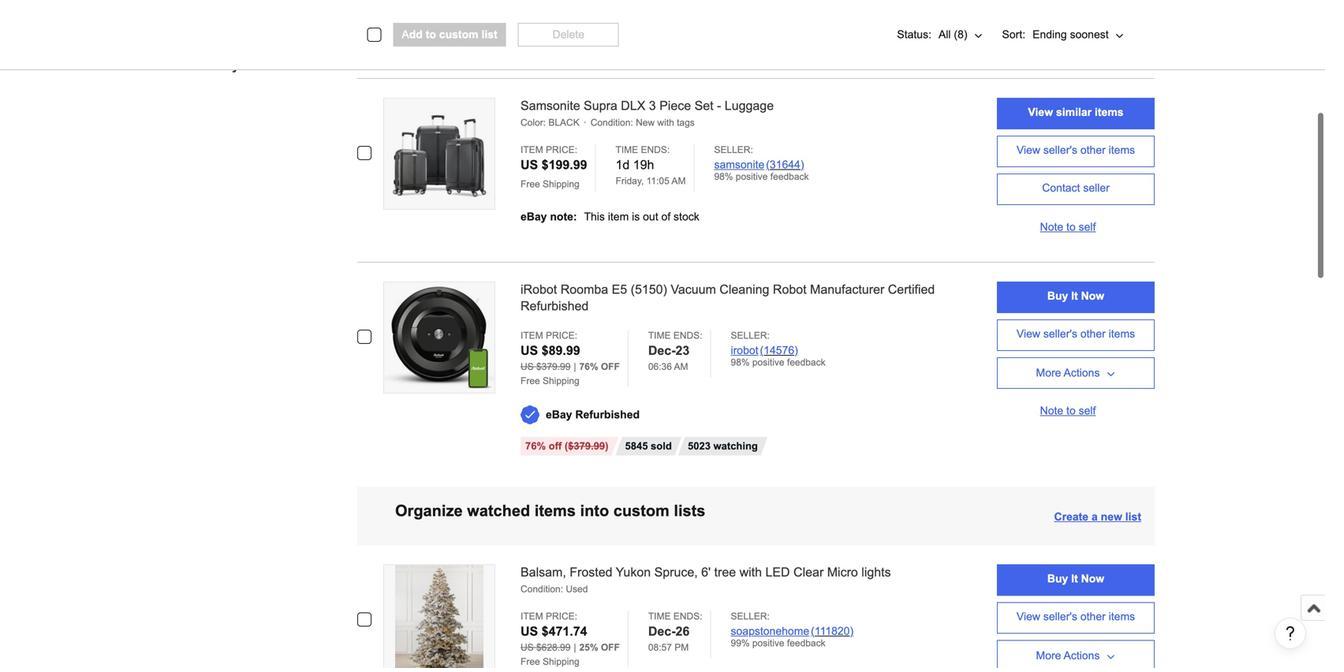 Task type: describe. For each thing, give the bounding box(es) containing it.
add
[[402, 28, 423, 41]]

off
[[549, 440, 562, 452]]

(111820)
[[811, 625, 854, 637]]

1 note: from the top
[[550, 27, 577, 39]]

all
[[939, 28, 951, 41]]

custom inside button
[[439, 28, 479, 41]]

ebay refurbished
[[546, 409, 640, 421]]

soonest
[[1070, 28, 1109, 41]]

off for us $471.74
[[601, 642, 620, 653]]

note to self button for samsonite supra dlx 3 piece set - luggage
[[997, 211, 1155, 243]]

shipping for $471.74
[[543, 656, 580, 667]]

to right sort:
[[1067, 37, 1076, 49]]

1 ebay note: this item is out of stock from the top
[[521, 27, 700, 39]]

vault
[[243, 58, 272, 73]]

delete button
[[518, 23, 619, 47]]

christmas grinch baby stuffed plush toys grinch doll xmas kids gifts home decor image
[[384, 0, 495, 25]]

buy for buy it now link associated with more actions dropdown button
[[1048, 573, 1069, 585]]

create a new list
[[1055, 511, 1142, 523]]

condition: new with tags
[[591, 117, 695, 128]]

:
[[543, 117, 546, 128]]

item for $471.74
[[521, 611, 543, 622]]

tags
[[677, 117, 695, 128]]

$628.99
[[537, 642, 571, 653]]

refurbished inside irobot roomba e5 (5150) vacuum cleaning robot manufacturer certified refurbished
[[521, 299, 589, 313]]

price: for $89.99
[[546, 330, 578, 341]]

price: for $199.99
[[546, 144, 578, 155]]

tree
[[714, 565, 736, 580]]

2 item from the top
[[608, 211, 629, 223]]

0 horizontal spatial with
[[658, 117, 674, 128]]

supra
[[584, 99, 618, 113]]

seller's for irobot roomba e5 (5150) vacuum cleaning robot manufacturer certified refurbished
[[1044, 328, 1078, 340]]

us for $471.74
[[521, 624, 538, 639]]

irobot roomba e5 (5150) vacuum cleaning robot manufacturer certified refurbished image
[[384, 287, 495, 389]]

add to custom list
[[402, 28, 498, 41]]

the ebay vault link
[[183, 58, 332, 73]]

add to custom list button
[[393, 23, 506, 47]]

ending soonest button
[[1026, 19, 1132, 50]]

samsonite
[[714, 158, 765, 171]]

seller: samsonite (31644) 98% positive feedback
[[714, 144, 809, 182]]

1 vertical spatial $379.99
[[568, 440, 605, 452]]

positive inside seller: irobot (14576) 98% positive feedback
[[753, 357, 785, 368]]

new
[[1101, 511, 1123, 523]]

19h
[[633, 158, 654, 172]]

(
[[565, 440, 568, 452]]

soapstonehome link
[[731, 625, 810, 637]]

list for add to custom list
[[482, 28, 498, 41]]

time for 19h
[[616, 144, 638, 155]]

note for irobot roomba e5 (5150) vacuum cleaning robot manufacturer certified refurbished
[[1040, 405, 1064, 417]]

99%
[[731, 638, 750, 648]]

actions for more actions dropdown button
[[1064, 650, 1100, 662]]

(14576) link
[[760, 344, 798, 357]]

positive for balsam, frosted yukon spruce, 6' tree with led clear micro lights
[[753, 638, 785, 648]]

samsonite supra dlx 3 piece set - luggage
[[521, 99, 774, 113]]

shipping for $89.99
[[543, 376, 580, 386]]

frosted
[[570, 565, 613, 580]]

buy it now link for more actions dropdown button
[[997, 565, 1155, 596]]

ebay up off
[[546, 409, 572, 421]]

now for buy it now link associated with more actions dropdown button
[[1081, 573, 1105, 585]]

6'
[[702, 565, 711, 580]]

roomba
[[561, 282, 608, 297]]

1 note to self from the top
[[1040, 37, 1096, 49]]

seller: soapstonehome (111820) 99% positive feedback
[[731, 611, 854, 648]]

3 view seller's other items from the top
[[1017, 611, 1135, 623]]

2 note: from the top
[[550, 211, 577, 223]]

time for 23
[[648, 330, 671, 341]]

view inside "view similar items" link
[[1028, 106, 1053, 118]]

76% inside item price: us $89.99 us $379.99 | 76% off free shipping
[[580, 361, 598, 372]]

item price: us $89.99 us $379.99 | 76% off free shipping
[[521, 330, 620, 386]]

feedback for balsam, frosted yukon spruce, 6' tree with led clear micro lights
[[787, 638, 826, 648]]

26
[[676, 624, 690, 639]]

spruce,
[[655, 565, 698, 580]]

items for "view similar items" link
[[1109, 144, 1135, 156]]

irobot
[[521, 282, 557, 297]]

am inside time ends: dec-23 06:36 am
[[674, 361, 688, 372]]

time ends: dec-23 06:36 am
[[648, 330, 703, 372]]

to down more actions popup button
[[1067, 405, 1076, 417]]

dec- for 23
[[648, 344, 676, 358]]

used
[[566, 584, 588, 594]]

off for us $89.99
[[601, 361, 620, 372]]

1 vertical spatial refurbished
[[575, 409, 640, 421]]

status: all (8)
[[897, 28, 968, 41]]

us for $89.99
[[521, 344, 538, 358]]

feedback inside seller: irobot (14576) 98% positive feedback
[[787, 357, 826, 368]]

view seller's other items link for irobot roomba e5 (5150) vacuum cleaning robot manufacturer certified refurbished
[[997, 320, 1155, 351]]

(31644) link
[[766, 158, 804, 171]]

(5150)
[[631, 282, 667, 297]]

other for samsonite supra dlx 3 piece set - luggage
[[1081, 144, 1106, 156]]

samsonite
[[521, 99, 580, 113]]

now for buy it now link for more actions popup button
[[1081, 290, 1105, 302]]

1 note to self button from the top
[[997, 28, 1155, 59]]

irobot roomba e5 (5150) vacuum cleaning robot manufacturer certified refurbished link
[[521, 282, 967, 315]]

(111820) link
[[811, 625, 854, 637]]

0 horizontal spatial 76%
[[525, 440, 546, 452]]

time ends: dec-26 08:57 pm
[[648, 611, 703, 653]]

note for samsonite supra dlx 3 piece set - luggage
[[1040, 221, 1064, 233]]

more actions button
[[997, 357, 1155, 389]]

piece
[[660, 99, 691, 113]]

help, opens dialogs image
[[1283, 625, 1299, 641]]

irobot roomba e5 (5150) vacuum cleaning robot manufacturer certified refurbished
[[521, 282, 935, 313]]

robot
[[773, 282, 807, 297]]

balsam,
[[521, 565, 566, 580]]

soapstonehome
[[731, 625, 810, 637]]

item for $89.99
[[521, 330, 543, 341]]

contact seller
[[1042, 182, 1110, 194]]

items for buy it now link associated with more actions dropdown button
[[1109, 611, 1135, 623]]

$379.99 inside item price: us $89.99 us $379.99 | 76% off free shipping
[[537, 361, 571, 372]]

color : black
[[521, 117, 580, 128]]

view seller's other items for samsonite supra dlx 3 piece set - luggage
[[1017, 144, 1135, 156]]

watched
[[467, 502, 530, 520]]

1 this from the top
[[584, 27, 605, 39]]

-
[[717, 99, 721, 113]]

5845 sold
[[625, 440, 672, 452]]

view for "view similar items" link
[[1017, 144, 1041, 156]]

more actions for more actions popup button
[[1036, 367, 1100, 379]]

ends: for 19h
[[641, 144, 670, 155]]

)
[[605, 440, 609, 452]]

2 stock from the top
[[674, 211, 700, 223]]

price: for $471.74
[[546, 611, 578, 622]]

5845
[[625, 440, 648, 452]]

sort: ending soonest
[[1002, 28, 1109, 41]]

irobot link
[[731, 344, 759, 357]]

76% off ( $379.99 )
[[525, 440, 609, 452]]

item for $199.99
[[521, 144, 543, 155]]

balsam, frosted yukon spruce, 6' tree with led clear micro lights link
[[521, 565, 967, 581]]

view seller's other items for irobot roomba e5 (5150) vacuum cleaning robot manufacturer certified refurbished
[[1017, 328, 1135, 340]]

11:05
[[647, 175, 670, 186]]

pm
[[675, 642, 689, 653]]

2 out from the top
[[643, 211, 659, 223]]

06:36
[[648, 361, 672, 372]]

free for us $471.74
[[521, 656, 540, 667]]

items for buy it now link for more actions popup button
[[1109, 328, 1135, 340]]

view seller's other items link for samsonite supra dlx 3 piece set - luggage
[[997, 136, 1155, 167]]

sort:
[[1002, 28, 1026, 41]]

note to self for irobot roomba e5 (5150) vacuum cleaning robot manufacturer certified refurbished
[[1040, 405, 1096, 417]]

25%
[[580, 642, 598, 653]]

buy it now for buy it now link for more actions popup button
[[1048, 290, 1105, 302]]

balsam, frosted yukon spruce, 6' tree with led clear micro lights condition: used
[[521, 565, 891, 594]]

irobot
[[731, 344, 759, 357]]

yukon
[[616, 565, 651, 580]]

led
[[766, 565, 790, 580]]

1 item from the top
[[608, 27, 629, 39]]

2 is from the top
[[632, 211, 640, 223]]

the
[[183, 58, 205, 73]]

manufacturer
[[810, 282, 885, 297]]

5023
[[688, 440, 711, 452]]



Task type: locate. For each thing, give the bounding box(es) containing it.
stock up piece
[[674, 27, 700, 39]]

2 this from the top
[[584, 211, 605, 223]]

$89.99
[[542, 344, 580, 358]]

positive down (14576)
[[753, 357, 785, 368]]

view seller's other items up more actions popup button
[[1017, 328, 1135, 340]]

1 free from the top
[[521, 179, 540, 189]]

1 vertical spatial off
[[601, 642, 620, 653]]

1 other from the top
[[1081, 144, 1106, 156]]

refurbished down 'irobot'
[[521, 299, 589, 313]]

1 view seller's other items from the top
[[1017, 144, 1135, 156]]

(31644)
[[766, 158, 804, 171]]

more for more actions popup button
[[1036, 367, 1062, 379]]

more inside dropdown button
[[1036, 650, 1062, 662]]

other up more actions popup button
[[1081, 328, 1106, 340]]

0 vertical spatial price:
[[546, 144, 578, 155]]

1 vertical spatial dec-
[[648, 624, 676, 639]]

0 vertical spatial it
[[1072, 290, 1078, 302]]

1 vertical spatial view seller's other items link
[[997, 320, 1155, 351]]

3 shipping from the top
[[543, 656, 580, 667]]

time
[[616, 144, 638, 155], [648, 330, 671, 341], [648, 611, 671, 622]]

refurbished
[[521, 299, 589, 313], [575, 409, 640, 421]]

list right new
[[1126, 511, 1142, 523]]

1 vertical spatial buy it now
[[1048, 573, 1105, 585]]

positive down soapstonehome link
[[753, 638, 785, 648]]

buy it now link for more actions popup button
[[997, 282, 1155, 313]]

1 vertical spatial more actions
[[1036, 650, 1100, 662]]

dec- inside time ends: dec-26 08:57 pm
[[648, 624, 676, 639]]

$379.99
[[537, 361, 571, 372], [568, 440, 605, 452]]

0 vertical spatial this
[[584, 27, 605, 39]]

2 it from the top
[[1072, 573, 1078, 585]]

view seller's other items link up contact seller
[[997, 136, 1155, 167]]

note to self down more actions popup button
[[1040, 405, 1096, 417]]

am inside time ends: 1d 19h friday, 11:05 am
[[672, 175, 686, 186]]

note to self down contact seller button
[[1040, 221, 1096, 233]]

ebay note: this item is out of stock
[[521, 27, 700, 39], [521, 211, 700, 223]]

time inside time ends: 1d 19h friday, 11:05 am
[[616, 144, 638, 155]]

3 note from the top
[[1040, 405, 1064, 417]]

98% down irobot
[[731, 357, 750, 368]]

view for buy it now link associated with more actions dropdown button
[[1017, 611, 1041, 623]]

buy it now link down create
[[997, 565, 1155, 596]]

seller: up irobot
[[731, 330, 770, 341]]

view left similar
[[1028, 106, 1053, 118]]

shipping down '$89.99'
[[543, 376, 580, 386]]

3 self from the top
[[1079, 405, 1096, 417]]

price: inside item price: us $89.99 us $379.99 | 76% off free shipping
[[546, 330, 578, 341]]

0 vertical spatial refurbished
[[521, 299, 589, 313]]

more
[[1036, 367, 1062, 379], [1036, 650, 1062, 662]]

2 self from the top
[[1079, 221, 1096, 233]]

0 vertical spatial other
[[1081, 144, 1106, 156]]

| left 25%
[[574, 642, 576, 653]]

3 price: from the top
[[546, 611, 578, 622]]

view seller's other items down "view similar items" link
[[1017, 144, 1135, 156]]

view seller's other items link up more actions dropdown button
[[997, 602, 1155, 634]]

1 item from the top
[[521, 144, 543, 155]]

view seller's other items up more actions dropdown button
[[1017, 611, 1135, 623]]

create a new list button
[[1054, 501, 1142, 533]]

1 price: from the top
[[546, 144, 578, 155]]

1 vertical spatial feedback
[[787, 357, 826, 368]]

price: up '$89.99'
[[546, 330, 578, 341]]

2 dec- from the top
[[648, 624, 676, 639]]

shipping inside the item price: us $199.99 free shipping
[[543, 179, 580, 189]]

2 now from the top
[[1081, 573, 1105, 585]]

is
[[632, 27, 640, 39], [632, 211, 640, 223]]

0 vertical spatial seller:
[[714, 144, 753, 155]]

0 vertical spatial $379.99
[[537, 361, 571, 372]]

2 | from the top
[[574, 642, 576, 653]]

us left '$89.99'
[[521, 344, 538, 358]]

ebay
[[521, 27, 547, 39], [209, 58, 239, 73], [521, 211, 547, 223], [546, 409, 572, 421]]

list for create a new list
[[1126, 511, 1142, 523]]

2 vertical spatial view seller's other items
[[1017, 611, 1135, 623]]

feedback down (31644)
[[771, 171, 809, 182]]

note down "contact"
[[1040, 221, 1064, 233]]

98% for us $199.99
[[714, 171, 733, 182]]

0 vertical spatial free
[[521, 179, 540, 189]]

1 vertical spatial seller's
[[1044, 328, 1078, 340]]

cleaning
[[720, 282, 770, 297]]

0 vertical spatial custom
[[439, 28, 479, 41]]

with right tree
[[740, 565, 762, 580]]

2 more actions from the top
[[1036, 650, 1100, 662]]

other for irobot roomba e5 (5150) vacuum cleaning robot manufacturer certified refurbished
[[1081, 328, 1106, 340]]

contact
[[1042, 182, 1080, 194]]

2 vertical spatial ends:
[[674, 611, 703, 622]]

2 of from the top
[[662, 211, 671, 223]]

time inside time ends: dec-23 06:36 am
[[648, 330, 671, 341]]

self for irobot roomba e5 (5150) vacuum cleaning robot manufacturer certified refurbished
[[1079, 405, 1096, 417]]

0 vertical spatial ends:
[[641, 144, 670, 155]]

off left 06:36
[[601, 361, 620, 372]]

note left soonest
[[1040, 37, 1064, 49]]

it for buy it now link associated with more actions dropdown button
[[1072, 573, 1078, 585]]

0 vertical spatial time
[[616, 144, 638, 155]]

is down friday,
[[632, 211, 640, 223]]

2 vertical spatial note to self button
[[997, 395, 1155, 427]]

view similar items link
[[997, 98, 1155, 129]]

condition: inside balsam, frosted yukon spruce, 6' tree with led clear micro lights condition: used
[[521, 584, 563, 594]]

1 vertical spatial item
[[521, 330, 543, 341]]

all (8) button
[[932, 19, 991, 50]]

| for $89.99
[[574, 361, 576, 372]]

98% for us $89.99
[[731, 357, 750, 368]]

e5
[[612, 282, 627, 297]]

samsonite link
[[714, 158, 765, 171]]

am
[[672, 175, 686, 186], [674, 361, 688, 372]]

1 it from the top
[[1072, 290, 1078, 302]]

item inside item price: us $89.99 us $379.99 | 76% off free shipping
[[521, 330, 543, 341]]

note: up samsonite
[[550, 27, 577, 39]]

price: inside item price: us $471.74 us $628.99 | 25% off free shipping
[[546, 611, 578, 622]]

time inside time ends: dec-26 08:57 pm
[[648, 611, 671, 622]]

item up $471.74
[[521, 611, 543, 622]]

stock down time ends: 1d 19h friday, 11:05 am
[[674, 211, 700, 223]]

view up more actions popup button
[[1017, 328, 1041, 340]]

1 more from the top
[[1036, 367, 1062, 379]]

(14576)
[[760, 344, 798, 357]]

note:
[[550, 27, 577, 39], [550, 211, 577, 223]]

(8)
[[954, 28, 968, 41]]

actions for more actions popup button
[[1064, 367, 1100, 379]]

1 of from the top
[[662, 27, 671, 39]]

ends: for 26
[[674, 611, 703, 622]]

note to self for samsonite supra dlx 3 piece set - luggage
[[1040, 221, 1096, 233]]

this up supra
[[584, 27, 605, 39]]

view for buy it now link for more actions popup button
[[1017, 328, 1041, 340]]

1 buy it now from the top
[[1048, 290, 1105, 302]]

actions inside popup button
[[1064, 367, 1100, 379]]

ends: inside time ends: dec-23 06:36 am
[[674, 330, 703, 341]]

free inside item price: us $471.74 us $628.99 | 25% off free shipping
[[521, 656, 540, 667]]

list down 'christmas grinch baby stuffed plush toys grinch doll xmas kids gifts home decor' image
[[482, 28, 498, 41]]

item up '$89.99'
[[521, 330, 543, 341]]

3 view seller's other items link from the top
[[997, 602, 1155, 634]]

3 note to self from the top
[[1040, 405, 1096, 417]]

off
[[601, 361, 620, 372], [601, 642, 620, 653]]

other
[[1081, 144, 1106, 156], [1081, 328, 1106, 340], [1081, 611, 1106, 623]]

1 vertical spatial condition:
[[521, 584, 563, 594]]

refurbished up )
[[575, 409, 640, 421]]

1 horizontal spatial custom
[[614, 502, 670, 520]]

with down piece
[[658, 117, 674, 128]]

organize
[[395, 502, 463, 520]]

seller's
[[1044, 144, 1078, 156], [1044, 328, 1078, 340], [1044, 611, 1078, 623]]

dec- for 26
[[648, 624, 676, 639]]

note to self button for irobot roomba e5 (5150) vacuum cleaning robot manufacturer certified refurbished
[[997, 395, 1155, 427]]

1 vertical spatial note to self
[[1040, 221, 1096, 233]]

1 vertical spatial time
[[648, 330, 671, 341]]

free inside item price: us $89.99 us $379.99 | 76% off free shipping
[[521, 376, 540, 386]]

us
[[521, 158, 538, 172], [521, 344, 538, 358], [521, 361, 534, 372], [521, 624, 538, 639], [521, 642, 534, 653]]

note to self
[[1040, 37, 1096, 49], [1040, 221, 1096, 233], [1040, 405, 1096, 417]]

seller's for samsonite supra dlx 3 piece set - luggage
[[1044, 144, 1078, 156]]

time up 06:36
[[648, 330, 671, 341]]

1 off from the top
[[601, 361, 620, 372]]

seller: inside seller: irobot (14576) 98% positive feedback
[[731, 330, 770, 341]]

buy it now
[[1048, 290, 1105, 302], [1048, 573, 1105, 585]]

positive down 'samsonite'
[[736, 171, 768, 182]]

dec- inside time ends: dec-23 06:36 am
[[648, 344, 676, 358]]

2 ebay note: this item is out of stock from the top
[[521, 211, 700, 223]]

0 horizontal spatial condition:
[[521, 584, 563, 594]]

0 vertical spatial am
[[672, 175, 686, 186]]

feedback for samsonite supra dlx 3 piece set - luggage
[[771, 171, 809, 182]]

1 vertical spatial 76%
[[525, 440, 546, 452]]

2 vertical spatial shipping
[[543, 656, 580, 667]]

3 other from the top
[[1081, 611, 1106, 623]]

3 us from the top
[[521, 361, 534, 372]]

view similar items
[[1028, 106, 1124, 118]]

ebay down the item price: us $199.99 free shipping
[[521, 211, 547, 223]]

buy it now down create
[[1048, 573, 1105, 585]]

delete
[[553, 28, 585, 41]]

us left $628.99
[[521, 642, 534, 653]]

more inside popup button
[[1036, 367, 1062, 379]]

2 buy it now link from the top
[[997, 565, 1155, 596]]

time up 08:57
[[648, 611, 671, 622]]

view down "view similar items" link
[[1017, 144, 1041, 156]]

0 vertical spatial shipping
[[543, 179, 580, 189]]

1 actions from the top
[[1064, 367, 1100, 379]]

more for more actions dropdown button
[[1036, 650, 1062, 662]]

self right ending
[[1079, 37, 1096, 49]]

1 out from the top
[[643, 27, 659, 39]]

1 stock from the top
[[674, 27, 700, 39]]

of
[[662, 27, 671, 39], [662, 211, 671, 223]]

2 free from the top
[[521, 376, 540, 386]]

2 item from the top
[[521, 330, 543, 341]]

price: up $471.74
[[546, 611, 578, 622]]

ends: inside time ends: 1d 19h friday, 11:05 am
[[641, 144, 670, 155]]

item down color
[[521, 144, 543, 155]]

view
[[1028, 106, 1053, 118], [1017, 144, 1041, 156], [1017, 328, 1041, 340], [1017, 611, 1041, 623]]

0 vertical spatial off
[[601, 361, 620, 372]]

ends: up 23
[[674, 330, 703, 341]]

it up more actions popup button
[[1072, 290, 1078, 302]]

$379.99 down '$89.99'
[[537, 361, 571, 372]]

0 vertical spatial more actions
[[1036, 367, 1100, 379]]

0 vertical spatial stock
[[674, 27, 700, 39]]

sold
[[651, 440, 672, 452]]

self
[[1079, 37, 1096, 49], [1079, 221, 1096, 233], [1079, 405, 1096, 417]]

1d
[[616, 158, 630, 172]]

0 vertical spatial view seller's other items link
[[997, 136, 1155, 167]]

item price: us $471.74 us $628.99 | 25% off free shipping
[[521, 611, 620, 667]]

buy it now for buy it now link associated with more actions dropdown button
[[1048, 573, 1105, 585]]

1 vertical spatial buy it now link
[[997, 565, 1155, 596]]

2 view seller's other items from the top
[[1017, 328, 1135, 340]]

$471.74
[[542, 624, 587, 639]]

items right similar
[[1095, 106, 1124, 118]]

1 vertical spatial list
[[1126, 511, 1142, 523]]

2 us from the top
[[521, 344, 538, 358]]

98% inside 'seller: samsonite (31644) 98% positive feedback'
[[714, 171, 733, 182]]

ebay right the
[[209, 58, 239, 73]]

contact seller button
[[997, 174, 1155, 205]]

is right delete
[[632, 27, 640, 39]]

1 vertical spatial price:
[[546, 330, 578, 341]]

76% down '$89.99'
[[580, 361, 598, 372]]

1 vertical spatial note
[[1040, 221, 1064, 233]]

item inside item price: us $471.74 us $628.99 | 25% off free shipping
[[521, 611, 543, 622]]

0 vertical spatial with
[[658, 117, 674, 128]]

buy it now up more actions popup button
[[1048, 290, 1105, 302]]

seller: irobot (14576) 98% positive feedback
[[731, 330, 826, 368]]

2 off from the top
[[601, 642, 620, 653]]

free for us $89.99
[[521, 376, 540, 386]]

0 vertical spatial view seller's other items
[[1017, 144, 1135, 156]]

feedback inside 'seller: samsonite (31644) 98% positive feedback'
[[771, 171, 809, 182]]

| inside item price: us $89.99 us $379.99 | 76% off free shipping
[[574, 361, 576, 372]]

1 note from the top
[[1040, 37, 1064, 49]]

1 shipping from the top
[[543, 179, 580, 189]]

self for samsonite supra dlx 3 piece set - luggage
[[1079, 221, 1096, 233]]

shipping down $199.99 on the top
[[543, 179, 580, 189]]

it for buy it now link for more actions popup button
[[1072, 290, 1078, 302]]

1 vertical spatial |
[[574, 642, 576, 653]]

list inside region
[[1126, 511, 1142, 523]]

a
[[1092, 511, 1098, 523]]

positive for samsonite supra dlx 3 piece set - luggage
[[736, 171, 768, 182]]

1 vertical spatial buy
[[1048, 573, 1069, 585]]

1 more actions from the top
[[1036, 367, 1100, 379]]

1 vertical spatial other
[[1081, 328, 1106, 340]]

2 vertical spatial time
[[648, 611, 671, 622]]

feedback down (14576)
[[787, 357, 826, 368]]

other up more actions dropdown button
[[1081, 611, 1106, 623]]

note: down the item price: us $199.99 free shipping
[[550, 211, 577, 223]]

samsonite supra dlx 3 piece set - luggage link
[[521, 98, 967, 114]]

item down friday,
[[608, 211, 629, 223]]

1 vertical spatial of
[[662, 211, 671, 223]]

feedback
[[771, 171, 809, 182], [787, 357, 826, 368], [787, 638, 826, 648]]

2 note to self from the top
[[1040, 221, 1096, 233]]

actions
[[1064, 367, 1100, 379], [1064, 650, 1100, 662]]

0 horizontal spatial list
[[482, 28, 498, 41]]

1 vertical spatial now
[[1081, 573, 1105, 585]]

item
[[521, 144, 543, 155], [521, 330, 543, 341], [521, 611, 543, 622]]

am right 11:05
[[672, 175, 686, 186]]

us left $199.99 on the top
[[521, 158, 538, 172]]

item inside the item price: us $199.99 free shipping
[[521, 144, 543, 155]]

3 free from the top
[[521, 656, 540, 667]]

5 us from the top
[[521, 642, 534, 653]]

1 vertical spatial 98%
[[731, 357, 750, 368]]

1 vertical spatial out
[[643, 211, 659, 223]]

1 vertical spatial note:
[[550, 211, 577, 223]]

dlx
[[621, 99, 646, 113]]

0 vertical spatial more
[[1036, 367, 1062, 379]]

ebay note: this item is out of stock up supra
[[521, 27, 700, 39]]

note to self right sort:
[[1040, 37, 1096, 49]]

0 vertical spatial 98%
[[714, 171, 733, 182]]

us for $199.99
[[521, 158, 538, 172]]

watching
[[713, 440, 758, 452]]

buy for buy it now link for more actions popup button
[[1048, 290, 1069, 302]]

2 other from the top
[[1081, 328, 1106, 340]]

price: inside the item price: us $199.99 free shipping
[[546, 144, 578, 155]]

ends: up 19h
[[641, 144, 670, 155]]

ebay left delete
[[521, 27, 547, 39]]

ends: for 23
[[674, 330, 703, 341]]

1 vertical spatial with
[[740, 565, 762, 580]]

1 buy from the top
[[1048, 290, 1069, 302]]

into
[[580, 502, 609, 520]]

3 seller's from the top
[[1044, 611, 1078, 623]]

self down contact seller button
[[1079, 221, 1096, 233]]

1 now from the top
[[1081, 290, 1105, 302]]

1 vertical spatial positive
[[753, 357, 785, 368]]

0 vertical spatial buy it now link
[[997, 282, 1155, 313]]

76% left off
[[525, 440, 546, 452]]

1 us from the top
[[521, 158, 538, 172]]

$379.99 right off
[[568, 440, 605, 452]]

time ends: 1d 19h friday, 11:05 am
[[616, 144, 686, 186]]

2 vertical spatial item
[[521, 611, 543, 622]]

view seller's other items
[[1017, 144, 1135, 156], [1017, 328, 1135, 340], [1017, 611, 1135, 623]]

items inside region
[[535, 502, 576, 520]]

1 vertical spatial view seller's other items
[[1017, 328, 1135, 340]]

1 vertical spatial this
[[584, 211, 605, 223]]

seller: inside seller: soapstonehome (111820) 99% positive feedback
[[731, 611, 770, 622]]

0 vertical spatial out
[[643, 27, 659, 39]]

color
[[521, 117, 543, 128]]

2 more from the top
[[1036, 650, 1062, 662]]

2 vertical spatial view seller's other items link
[[997, 602, 1155, 634]]

2 vertical spatial positive
[[753, 638, 785, 648]]

76%
[[580, 361, 598, 372], [525, 440, 546, 452]]

1 vertical spatial ebay note: this item is out of stock
[[521, 211, 700, 223]]

2 note to self button from the top
[[997, 211, 1155, 243]]

organize watched items into custom lists region
[[357, 487, 1155, 546]]

more actions button
[[997, 640, 1155, 668]]

0 vertical spatial item
[[521, 144, 543, 155]]

buy it now link up more actions popup button
[[997, 282, 1155, 313]]

98% down samsonite link
[[714, 171, 733, 182]]

2 vertical spatial seller's
[[1044, 611, 1078, 623]]

ends: inside time ends: dec-26 08:57 pm
[[674, 611, 703, 622]]

2 buy from the top
[[1048, 573, 1069, 585]]

feedback inside seller: soapstonehome (111820) 99% positive feedback
[[787, 638, 826, 648]]

seller's up more actions popup button
[[1044, 328, 1078, 340]]

buy it now link
[[997, 282, 1155, 313], [997, 565, 1155, 596]]

0 vertical spatial note:
[[550, 27, 577, 39]]

off right 25%
[[601, 642, 620, 653]]

1 view seller's other items link from the top
[[997, 136, 1155, 167]]

more actions
[[1036, 367, 1100, 379], [1036, 650, 1100, 662]]

1 vertical spatial more
[[1036, 650, 1062, 662]]

positive inside 'seller: samsonite (31644) 98% positive feedback'
[[736, 171, 768, 182]]

1 self from the top
[[1079, 37, 1096, 49]]

seller: for balsam, frosted yukon spruce, 6' tree with led clear micro lights
[[731, 611, 770, 622]]

now
[[1081, 290, 1105, 302], [1081, 573, 1105, 585]]

buy
[[1048, 290, 1069, 302], [1048, 573, 1069, 585]]

0 horizontal spatial custom
[[439, 28, 479, 41]]

| inside item price: us $471.74 us $628.99 | 25% off free shipping
[[574, 642, 576, 653]]

view up more actions dropdown button
[[1017, 611, 1041, 623]]

positive inside seller: soapstonehome (111820) 99% positive feedback
[[753, 638, 785, 648]]

1 vertical spatial free
[[521, 376, 540, 386]]

1 vertical spatial ends:
[[674, 330, 703, 341]]

98% inside seller: irobot (14576) 98% positive feedback
[[731, 357, 750, 368]]

time up 1d
[[616, 144, 638, 155]]

0 vertical spatial note
[[1040, 37, 1064, 49]]

4 us from the top
[[521, 624, 538, 639]]

2 price: from the top
[[546, 330, 578, 341]]

with inside balsam, frosted yukon spruce, 6' tree with led clear micro lights condition: used
[[740, 565, 762, 580]]

$199.99
[[542, 158, 587, 172]]

2 buy it now from the top
[[1048, 573, 1105, 585]]

1 vertical spatial it
[[1072, 573, 1078, 585]]

0 vertical spatial dec-
[[648, 344, 676, 358]]

1 is from the top
[[632, 27, 640, 39]]

of up piece
[[662, 27, 671, 39]]

condition: down supra
[[591, 117, 633, 128]]

2 vertical spatial self
[[1079, 405, 1096, 417]]

am down 23
[[674, 361, 688, 372]]

organize watched items into custom lists
[[395, 502, 706, 520]]

custom right into
[[614, 502, 670, 520]]

1 vertical spatial is
[[632, 211, 640, 223]]

2 vertical spatial note to self
[[1040, 405, 1096, 417]]

to right add
[[426, 28, 436, 41]]

similar
[[1056, 106, 1092, 118]]

this down $199.99 on the top
[[584, 211, 605, 223]]

the ebay vault
[[183, 58, 272, 73]]

2 seller's from the top
[[1044, 328, 1078, 340]]

price:
[[546, 144, 578, 155], [546, 330, 578, 341], [546, 611, 578, 622]]

08:57
[[648, 642, 672, 653]]

0 vertical spatial positive
[[736, 171, 768, 182]]

balsam, frosted yukon spruce, 6' tree with led clear micro lights image
[[395, 565, 484, 668]]

micro
[[827, 565, 858, 580]]

more actions inside popup button
[[1036, 367, 1100, 379]]

5023 watching
[[688, 440, 758, 452]]

items up the seller
[[1109, 144, 1135, 156]]

shipping inside item price: us $471.74 us $628.99 | 25% off free shipping
[[543, 656, 580, 667]]

time for 26
[[648, 611, 671, 622]]

us inside the item price: us $199.99 free shipping
[[521, 158, 538, 172]]

price: up $199.99 on the top
[[546, 144, 578, 155]]

vacuum
[[671, 282, 716, 297]]

0 vertical spatial item
[[608, 27, 629, 39]]

free inside the item price: us $199.99 free shipping
[[521, 179, 540, 189]]

1 dec- from the top
[[648, 344, 676, 358]]

2 vertical spatial note
[[1040, 405, 1064, 417]]

seller:
[[714, 144, 753, 155], [731, 330, 770, 341], [731, 611, 770, 622]]

out up 3
[[643, 27, 659, 39]]

dec- up 06:36
[[648, 344, 676, 358]]

view seller's other items link
[[997, 136, 1155, 167], [997, 320, 1155, 351], [997, 602, 1155, 634]]

1 horizontal spatial 76%
[[580, 361, 598, 372]]

feedback down (111820) link
[[787, 638, 826, 648]]

seller: for samsonite supra dlx 3 piece set - luggage
[[714, 144, 753, 155]]

2 note from the top
[[1040, 221, 1064, 233]]

ebay note: this item is out of stock down friday,
[[521, 211, 700, 223]]

it down create
[[1072, 573, 1078, 585]]

shipping
[[543, 179, 580, 189], [543, 376, 580, 386], [543, 656, 580, 667]]

seller's up more actions dropdown button
[[1044, 611, 1078, 623]]

0 vertical spatial |
[[574, 361, 576, 372]]

more actions inside dropdown button
[[1036, 650, 1100, 662]]

set
[[695, 99, 714, 113]]

2 vertical spatial seller:
[[731, 611, 770, 622]]

1 vertical spatial seller:
[[731, 330, 770, 341]]

2 vertical spatial feedback
[[787, 638, 826, 648]]

1 seller's from the top
[[1044, 144, 1078, 156]]

2 shipping from the top
[[543, 376, 580, 386]]

| for $471.74
[[574, 642, 576, 653]]

1 vertical spatial actions
[[1064, 650, 1100, 662]]

1 vertical spatial note to self button
[[997, 211, 1155, 243]]

view seller's other items link up more actions popup button
[[997, 320, 1155, 351]]

stock
[[674, 27, 700, 39], [674, 211, 700, 223]]

seller: up 'samsonite'
[[714, 144, 753, 155]]

to down contact seller button
[[1067, 221, 1076, 233]]

1 buy it now link from the top
[[997, 282, 1155, 313]]

condition: down balsam,
[[521, 584, 563, 594]]

note down more actions popup button
[[1040, 405, 1064, 417]]

custom inside region
[[614, 502, 670, 520]]

3 item from the top
[[521, 611, 543, 622]]

3
[[649, 99, 656, 113]]

0 vertical spatial seller's
[[1044, 144, 1078, 156]]

2 vertical spatial free
[[521, 656, 540, 667]]

0 vertical spatial ebay note: this item is out of stock
[[521, 27, 700, 39]]

lists
[[674, 502, 706, 520]]

self down more actions popup button
[[1079, 405, 1096, 417]]

off inside item price: us $471.74 us $628.99 | 25% off free shipping
[[601, 642, 620, 653]]

3 note to self button from the top
[[997, 395, 1155, 427]]

1 horizontal spatial condition:
[[591, 117, 633, 128]]

2 actions from the top
[[1064, 650, 1100, 662]]

more actions for more actions dropdown button
[[1036, 650, 1100, 662]]

actions inside dropdown button
[[1064, 650, 1100, 662]]

|
[[574, 361, 576, 372], [574, 642, 576, 653]]

2 view seller's other items link from the top
[[997, 320, 1155, 351]]

shipping inside item price: us $89.99 us $379.99 | 76% off free shipping
[[543, 376, 580, 386]]

off inside item price: us $89.99 us $379.99 | 76% off free shipping
[[601, 361, 620, 372]]

to inside add to custom list button
[[426, 28, 436, 41]]

1 vertical spatial stock
[[674, 211, 700, 223]]

0 vertical spatial list
[[482, 28, 498, 41]]

samsonite supra dlx 3 piece set - luggage image
[[384, 99, 495, 209]]

item price: us $199.99 free shipping
[[521, 144, 587, 189]]

2 vertical spatial price:
[[546, 611, 578, 622]]

| down '$89.99'
[[574, 361, 576, 372]]

seller: inside 'seller: samsonite (31644) 98% positive feedback'
[[714, 144, 753, 155]]

clear
[[794, 565, 824, 580]]

1 | from the top
[[574, 361, 576, 372]]

items left into
[[535, 502, 576, 520]]

1 vertical spatial custom
[[614, 502, 670, 520]]

0 vertical spatial note to self
[[1040, 37, 1096, 49]]

shipping down $628.99
[[543, 656, 580, 667]]

items up more actions popup button
[[1109, 328, 1135, 340]]

0 vertical spatial is
[[632, 27, 640, 39]]



Task type: vqa. For each thing, say whether or not it's contained in the screenshot.
'Yukon'
yes



